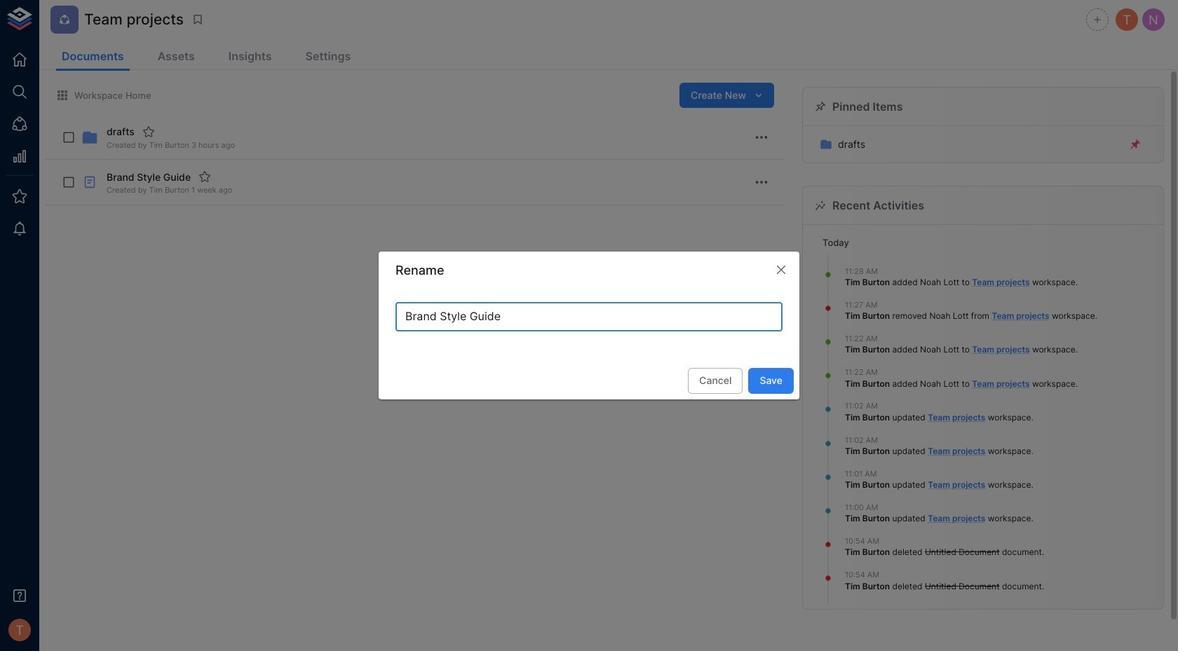 Task type: vqa. For each thing, say whether or not it's contained in the screenshot.
the Enter Title text box
yes



Task type: describe. For each thing, give the bounding box(es) containing it.
bookmark image
[[192, 13, 204, 26]]

Enter Title text field
[[396, 303, 783, 332]]



Task type: locate. For each thing, give the bounding box(es) containing it.
dialog
[[379, 252, 800, 400]]

1 vertical spatial favorite image
[[199, 171, 211, 183]]

unpin image
[[1129, 138, 1142, 151]]

0 horizontal spatial favorite image
[[142, 126, 155, 138]]

0 vertical spatial favorite image
[[142, 126, 155, 138]]

1 horizontal spatial favorite image
[[199, 171, 211, 183]]

favorite image
[[142, 126, 155, 138], [199, 171, 211, 183]]



